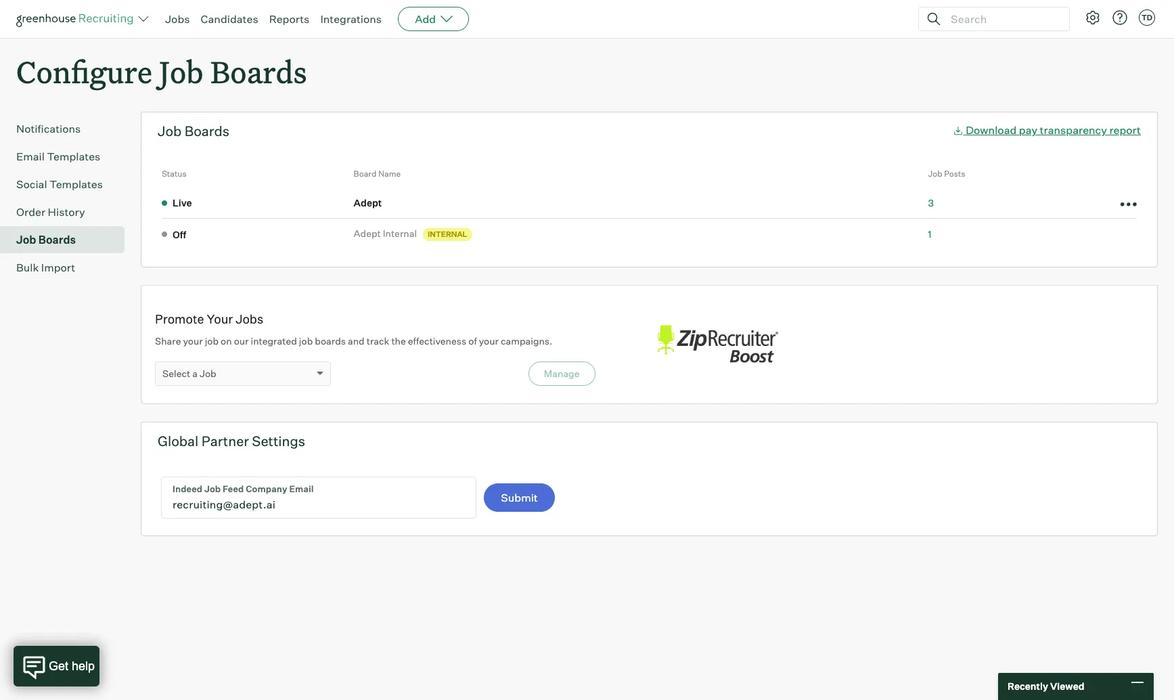 Task type: locate. For each thing, give the bounding box(es) containing it.
select a job
[[162, 368, 216, 379]]

1 vertical spatial templates
[[49, 178, 103, 191]]

pay
[[1019, 123, 1038, 137]]

boards
[[211, 51, 307, 91], [185, 123, 230, 140], [38, 233, 76, 247]]

a
[[192, 368, 198, 379]]

social templates link
[[16, 176, 119, 192]]

adept link
[[354, 196, 386, 209]]

3 link
[[929, 197, 934, 208]]

promote
[[155, 312, 204, 326]]

notifications
[[16, 122, 81, 136]]

job left on
[[205, 335, 219, 347]]

0 vertical spatial job boards
[[158, 123, 230, 140]]

submit
[[501, 491, 538, 504]]

1 vertical spatial jobs
[[236, 312, 264, 326]]

job boards
[[158, 123, 230, 140], [16, 233, 76, 247]]

job boards up the "status"
[[158, 123, 230, 140]]

internal
[[383, 228, 417, 239], [428, 230, 468, 239]]

1 horizontal spatial job
[[299, 335, 313, 347]]

of
[[469, 335, 477, 347]]

history
[[48, 205, 85, 219]]

integrations
[[320, 12, 382, 26]]

job left boards
[[299, 335, 313, 347]]

0 vertical spatial jobs
[[165, 12, 190, 26]]

reports
[[269, 12, 310, 26]]

boards up the "status"
[[185, 123, 230, 140]]

adept internal link
[[354, 227, 421, 240]]

adept down the adept 'link'
[[354, 228, 381, 239]]

integrations link
[[320, 12, 382, 26]]

settings
[[252, 433, 305, 450]]

internal inside adept internal link
[[383, 228, 417, 239]]

report
[[1110, 123, 1141, 137]]

td button
[[1137, 7, 1158, 28]]

configure job boards
[[16, 51, 307, 91]]

1 vertical spatial adept
[[354, 228, 381, 239]]

internal right adept internal link
[[428, 230, 468, 239]]

0 horizontal spatial internal
[[383, 228, 417, 239]]

0 vertical spatial adept
[[354, 197, 382, 208]]

adept
[[354, 197, 382, 208], [354, 228, 381, 239]]

job posts
[[929, 169, 966, 179]]

2 adept from the top
[[354, 228, 381, 239]]

effectiveness
[[408, 335, 467, 347]]

job up bulk on the left of page
[[16, 233, 36, 247]]

templates
[[47, 150, 100, 163], [49, 178, 103, 191]]

your right share
[[183, 335, 203, 347]]

bulk import
[[16, 261, 75, 274]]

the
[[392, 335, 406, 347]]

2 vertical spatial boards
[[38, 233, 76, 247]]

email templates
[[16, 150, 100, 163]]

td button
[[1139, 9, 1156, 26]]

bulk
[[16, 261, 39, 274]]

Search text field
[[948, 9, 1058, 29]]

templates up the social templates link
[[47, 150, 100, 163]]

job boards up bulk import
[[16, 233, 76, 247]]

3
[[929, 197, 934, 208]]

candidates link
[[201, 12, 258, 26]]

0 horizontal spatial job boards
[[16, 233, 76, 247]]

1 vertical spatial boards
[[185, 123, 230, 140]]

1
[[929, 228, 932, 240]]

notifications link
[[16, 121, 119, 137]]

1 horizontal spatial job boards
[[158, 123, 230, 140]]

global partner settings
[[158, 433, 305, 450]]

download
[[966, 123, 1017, 137]]

add button
[[398, 7, 469, 31]]

share your job on our integrated job boards and track the effectiveness of your campaigns.
[[155, 335, 553, 347]]

jobs
[[165, 12, 190, 26], [236, 312, 264, 326]]

download pay transparency report
[[966, 123, 1141, 137]]

templates inside email templates link
[[47, 150, 100, 163]]

adept for adept internal
[[354, 228, 381, 239]]

internal down the adept 'link'
[[383, 228, 417, 239]]

import
[[41, 261, 75, 274]]

bulk import link
[[16, 259, 119, 276]]

0 horizontal spatial jobs
[[165, 12, 190, 26]]

job boards link
[[16, 232, 119, 248]]

global
[[158, 433, 199, 450]]

order history link
[[16, 204, 119, 220]]

board
[[354, 169, 377, 179]]

greenhouse recruiting image
[[16, 11, 138, 27]]

adept inside 'link'
[[354, 197, 382, 208]]

social
[[16, 178, 47, 191]]

boards up import
[[38, 233, 76, 247]]

templates down email templates link
[[49, 178, 103, 191]]

name
[[378, 169, 401, 179]]

0 horizontal spatial job
[[205, 335, 219, 347]]

campaigns.
[[501, 335, 553, 347]]

1 vertical spatial job boards
[[16, 233, 76, 247]]

0 horizontal spatial your
[[183, 335, 203, 347]]

templates inside the social templates link
[[49, 178, 103, 191]]

job
[[159, 51, 204, 91], [158, 123, 182, 140], [929, 169, 943, 179], [16, 233, 36, 247], [200, 368, 216, 379]]

order
[[16, 205, 45, 219]]

jobs up our
[[236, 312, 264, 326]]

candidates
[[201, 12, 258, 26]]

boards down candidates
[[211, 51, 307, 91]]

job down the jobs link
[[159, 51, 204, 91]]

jobs left candidates link
[[165, 12, 190, 26]]

select
[[162, 368, 190, 379]]

transparency
[[1040, 123, 1108, 137]]

adept down board
[[354, 197, 382, 208]]

0 vertical spatial templates
[[47, 150, 100, 163]]

your
[[183, 335, 203, 347], [479, 335, 499, 347]]

download pay transparency report link
[[953, 123, 1141, 137]]

1 horizontal spatial your
[[479, 335, 499, 347]]

job
[[205, 335, 219, 347], [299, 335, 313, 347]]

1 adept from the top
[[354, 197, 382, 208]]

our
[[234, 335, 249, 347]]

your right the of
[[479, 335, 499, 347]]

off
[[173, 229, 186, 240]]



Task type: describe. For each thing, give the bounding box(es) containing it.
posts
[[945, 169, 966, 179]]

adept internal
[[354, 228, 417, 239]]

and
[[348, 335, 365, 347]]

1 horizontal spatial internal
[[428, 230, 468, 239]]

2 job from the left
[[299, 335, 313, 347]]

job boards inside job boards link
[[16, 233, 76, 247]]

1 job from the left
[[205, 335, 219, 347]]

integrated
[[251, 335, 297, 347]]

1 link
[[929, 228, 932, 240]]

email
[[16, 150, 45, 163]]

recently viewed
[[1008, 681, 1085, 692]]

track
[[367, 335, 390, 347]]

td
[[1142, 13, 1153, 22]]

Indeed Job Feed Company Email text field
[[162, 477, 476, 518]]

submit button
[[484, 484, 555, 512]]

2 your from the left
[[479, 335, 499, 347]]

viewed
[[1051, 681, 1085, 692]]

zip recruiter image
[[650, 318, 785, 371]]

email templates link
[[16, 148, 119, 165]]

adept for adept
[[354, 197, 382, 208]]

order history
[[16, 205, 85, 219]]

configure image
[[1085, 9, 1102, 26]]

live
[[173, 197, 192, 209]]

1 your from the left
[[183, 335, 203, 347]]

jobs link
[[165, 12, 190, 26]]

status
[[162, 169, 187, 179]]

reports link
[[269, 12, 310, 26]]

boards
[[315, 335, 346, 347]]

1 horizontal spatial jobs
[[236, 312, 264, 326]]

job up the "status"
[[158, 123, 182, 140]]

on
[[221, 335, 232, 347]]

partner
[[202, 433, 249, 450]]

add
[[415, 12, 436, 26]]

recently
[[1008, 681, 1049, 692]]

social templates
[[16, 178, 103, 191]]

configure
[[16, 51, 152, 91]]

templates for social templates
[[49, 178, 103, 191]]

0 vertical spatial boards
[[211, 51, 307, 91]]

board name
[[354, 169, 401, 179]]

promote your jobs
[[155, 312, 264, 326]]

templates for email templates
[[47, 150, 100, 163]]

your
[[207, 312, 233, 326]]

job right the a
[[200, 368, 216, 379]]

job left posts
[[929, 169, 943, 179]]

share
[[155, 335, 181, 347]]



Task type: vqa. For each thing, say whether or not it's contained in the screenshot.
the Adept Internal link on the left of the page
yes



